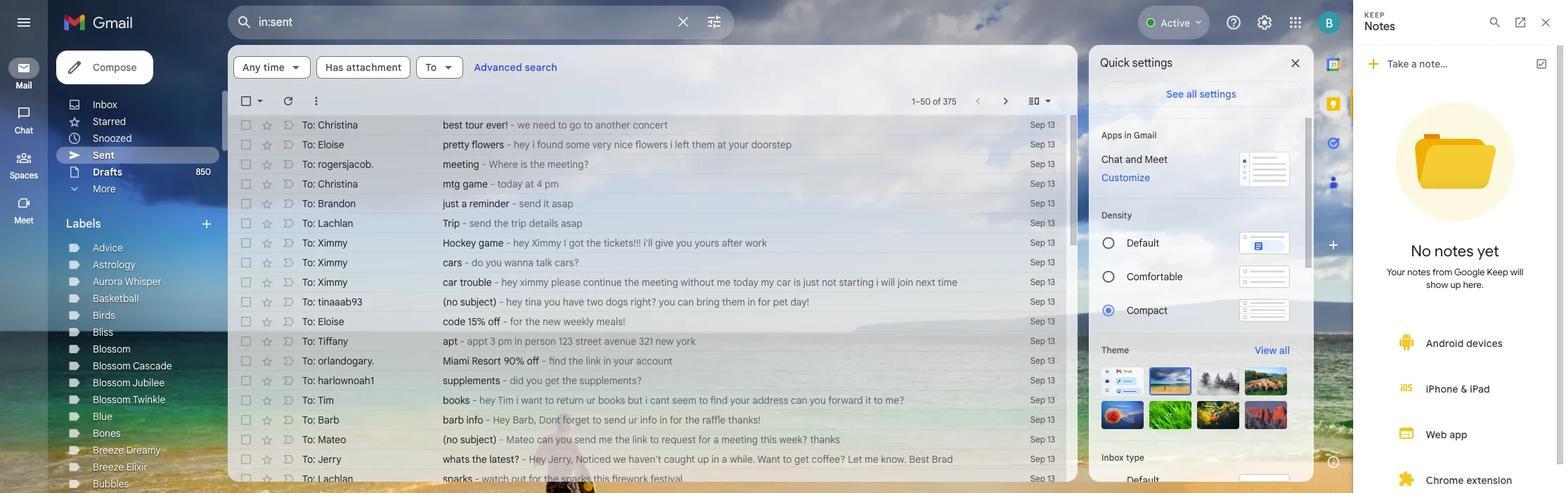 Task type: describe. For each thing, give the bounding box(es) containing it.
13 for car trouble - hey ximmy please continue the meeting without me today my car is just not starting i will join next time
[[1047, 277, 1055, 288]]

but
[[628, 394, 643, 407]]

talk
[[536, 257, 552, 269]]

me?
[[885, 394, 904, 407]]

navigation containing mail
[[0, 45, 49, 493]]

1 sparks from the left
[[443, 473, 472, 486]]

sep 13 for trip - send the trip details asap
[[1030, 218, 1055, 228]]

of
[[933, 96, 941, 107]]

0 vertical spatial new
[[543, 316, 561, 328]]

aurora whisper
[[93, 276, 162, 288]]

cars
[[443, 257, 462, 269]]

forget
[[563, 414, 590, 427]]

2 horizontal spatial can
[[791, 394, 807, 407]]

blossom twinkle link
[[93, 394, 165, 406]]

density
[[1102, 210, 1132, 221]]

chat for chat
[[15, 125, 33, 136]]

1 horizontal spatial this
[[760, 434, 777, 446]]

sep for whats the latest? - hey jerry, noticed we haven't caught up in a while. want to get coffee? let me know. best brad
[[1030, 454, 1045, 465]]

tour
[[465, 119, 484, 131]]

address
[[753, 394, 788, 407]]

0 horizontal spatial ur
[[586, 394, 596, 407]]

1 horizontal spatial just
[[803, 276, 819, 289]]

13 for pretty flowers - hey i found some very nice flowers i left them at your doorstep
[[1047, 139, 1055, 150]]

has attachment
[[326, 61, 402, 74]]

the left trip
[[494, 217, 509, 230]]

13 for meeting - where is the meeting?
[[1047, 159, 1055, 169]]

- left do
[[465, 257, 469, 269]]

work
[[745, 237, 767, 250]]

2 horizontal spatial me
[[865, 453, 878, 466]]

13 for barb info - hey barb, dont forget to send ur info in for the raffle thanks!
[[1047, 415, 1055, 425]]

search in mail image
[[232, 10, 257, 35]]

1 horizontal spatial get
[[794, 453, 809, 466]]

1 vertical spatial a
[[714, 434, 719, 446]]

compose
[[93, 61, 137, 74]]

two
[[587, 296, 603, 309]]

elixir
[[126, 461, 147, 474]]

breeze dreamy
[[93, 444, 161, 457]]

to right seem
[[699, 394, 708, 407]]

spaces
[[10, 170, 38, 181]]

0 vertical spatial off
[[488, 316, 500, 328]]

- up where
[[507, 138, 511, 151]]

13 for trip - send the trip details asap
[[1047, 218, 1055, 228]]

(no subject) - mateo can you send me the link to request for a meeting this week? thanks
[[443, 434, 840, 446]]

to left the go
[[558, 119, 567, 131]]

i left found at the left top of the page
[[532, 138, 535, 151]]

sent
[[93, 149, 115, 162]]

to: ximmy for car trouble
[[302, 276, 348, 289]]

game for mtg game
[[463, 178, 488, 191]]

to: for hockey game - hey ximmy i got the tickets!!! i'll give you yours after work
[[302, 237, 315, 250]]

meet heading
[[0, 215, 48, 226]]

in down "cant"
[[660, 414, 667, 427]]

0 vertical spatial is
[[520, 158, 528, 171]]

to: for car trouble - hey ximmy please continue the meeting without me today my car is just not starting i will join next time
[[302, 276, 315, 289]]

1 horizontal spatial new
[[655, 335, 674, 348]]

- left where
[[482, 158, 486, 171]]

the down apt - appt 3 pm in person 123 street avenue 321 new york
[[569, 355, 583, 368]]

you right tina
[[544, 296, 560, 309]]

to: harlownoah1
[[302, 375, 374, 387]]

you right do
[[486, 257, 502, 269]]

festival
[[650, 473, 683, 486]]

0 vertical spatial it
[[544, 198, 549, 210]]

- left the watch
[[475, 473, 479, 486]]

want
[[521, 394, 543, 407]]

2 row from the top
[[228, 135, 1066, 155]]

older image
[[999, 94, 1013, 108]]

2 sparks from the left
[[561, 473, 591, 486]]

13 for best tour ever! - we need to go to another concert
[[1047, 120, 1055, 130]]

sep 13 for pretty flowers - hey i found some very nice flowers i left them at your doorstep
[[1030, 139, 1055, 150]]

to: rogersjacob.
[[302, 158, 374, 171]]

best tour ever! - we need to go to another concert
[[443, 119, 668, 131]]

ximmy for car trouble - hey ximmy please continue the meeting without me today my car is just not starting i will join next time
[[318, 276, 348, 289]]

very
[[592, 138, 612, 151]]

watch
[[482, 473, 509, 486]]

whats the latest? - hey jerry, noticed we haven't caught up in a while. want to get coffee? let me know. best brad
[[443, 453, 953, 466]]

thanks
[[810, 434, 840, 446]]

0 vertical spatial can
[[678, 296, 694, 309]]

to
[[426, 61, 437, 74]]

drafts
[[93, 166, 122, 179]]

asap for just a reminder - send it asap
[[552, 198, 573, 210]]

hey for hey ximmy please continue the meeting without me today my car is just not starting i will join next time
[[501, 276, 518, 289]]

(no for (no subject) - hey tina you have two dogs right? you can bring them in for pet day!
[[443, 296, 458, 309]]

more image
[[309, 94, 323, 108]]

to: for trip - send the trip details asap
[[302, 217, 315, 230]]

breeze for breeze dreamy
[[93, 444, 124, 457]]

rogersjacob.
[[318, 158, 374, 171]]

day!
[[790, 296, 809, 309]]

0 vertical spatial today
[[497, 178, 523, 191]]

meeting - where is the meeting?
[[443, 158, 589, 171]]

(no for (no subject) - mateo can you send me the link to request for a meeting this week? thanks
[[443, 434, 458, 446]]

0 vertical spatial pm
[[545, 178, 559, 191]]

2 car from the left
[[777, 276, 791, 289]]

the down jerry,
[[544, 473, 559, 486]]

1 horizontal spatial today
[[733, 276, 758, 289]]

main menu image
[[15, 14, 32, 31]]

13 for supplements - did you get the supplements?
[[1047, 375, 1055, 386]]

person
[[525, 335, 556, 348]]

asap for trip - send the trip details asap
[[561, 217, 583, 230]]

sep 13 for (no subject) - hey tina you have two dogs right? you can bring them in for pet day!
[[1030, 297, 1055, 307]]

apps in gmail
[[1102, 130, 1157, 141]]

barb,
[[513, 414, 537, 427]]

tiffany
[[318, 335, 348, 348]]

0 horizontal spatial can
[[537, 434, 553, 446]]

13 for code 15% off - for the new weekly meals!
[[1047, 316, 1055, 327]]

mail
[[16, 80, 32, 91]]

2 vertical spatial meeting
[[721, 434, 758, 446]]

to: eloise for pretty
[[302, 138, 344, 151]]

some
[[566, 138, 590, 151]]

to: lachlan for trip
[[302, 217, 353, 230]]

13 for miami resort 90% off - find the link in your account
[[1047, 356, 1055, 366]]

4 row from the top
[[228, 174, 1066, 194]]

not
[[822, 276, 837, 289]]

advanced search button
[[469, 55, 563, 80]]

left
[[675, 138, 689, 151]]

did
[[510, 375, 524, 387]]

settings
[[1132, 56, 1173, 70]]

need
[[533, 119, 555, 131]]

mail heading
[[0, 80, 48, 91]]

blue
[[93, 411, 112, 423]]

1 vertical spatial is
[[794, 276, 801, 289]]

to: for whats the latest? - hey jerry, noticed we haven't caught up in a while. want to get coffee? let me know. best brad
[[302, 453, 315, 466]]

more
[[93, 183, 116, 195]]

search
[[525, 61, 557, 74]]

you right 'give' at the left of page
[[676, 237, 692, 250]]

2 tim from the left
[[498, 394, 514, 407]]

1 books from the left
[[443, 394, 470, 407]]

nice
[[614, 138, 633, 151]]

17 row from the top
[[228, 430, 1066, 450]]

do
[[472, 257, 483, 269]]

5 row from the top
[[228, 194, 1066, 214]]

- up cars - do you wanna talk cars?
[[506, 237, 511, 250]]

comfortable
[[1127, 271, 1183, 283]]

code 15% off - for the new weekly meals!
[[443, 316, 625, 328]]

i right but at the bottom
[[645, 394, 648, 407]]

for left the pet
[[758, 296, 771, 309]]

bones
[[93, 427, 121, 440]]

- right trouble
[[494, 276, 499, 289]]

0 vertical spatial meeting
[[443, 158, 479, 171]]

sep 13 for meeting - where is the meeting?
[[1030, 159, 1055, 169]]

to left me?
[[874, 394, 883, 407]]

sep 13 for best tour ever! - we need to go to another concert
[[1030, 120, 1055, 130]]

1 flowers from the left
[[472, 138, 504, 151]]

know.
[[881, 453, 907, 466]]

cant
[[650, 394, 670, 407]]

sep 13 for supplements - did you get the supplements?
[[1030, 375, 1055, 386]]

trip
[[443, 217, 460, 230]]

time inside dropdown button
[[264, 61, 285, 74]]

snoozed link
[[93, 132, 132, 145]]

2 mateo from the left
[[506, 434, 534, 446]]

15 row from the top
[[228, 391, 1066, 411]]

send down reminder
[[469, 217, 491, 230]]

- left tina
[[499, 296, 504, 309]]

1 mateo from the left
[[318, 434, 346, 446]]

0 vertical spatial me
[[717, 276, 731, 289]]

the up 4
[[530, 158, 545, 171]]

next
[[916, 276, 935, 289]]

1 horizontal spatial them
[[722, 296, 745, 309]]

16 row from the top
[[228, 411, 1066, 430]]

to: for cars - do you wanna talk cars?
[[302, 257, 315, 269]]

2 info from the left
[[640, 414, 657, 427]]

1 vertical spatial we
[[613, 453, 626, 466]]

supplements - did you get the supplements?
[[443, 375, 642, 387]]

sep 13 for car trouble - hey ximmy please continue the meeting without me today my car is just not starting i will join next time
[[1030, 277, 1055, 288]]

sep for hockey game - hey ximmy i got the tickets!!! i'll give you yours after work
[[1030, 238, 1045, 248]]

spaces heading
[[0, 170, 48, 181]]

i left "want" in the left bottom of the page
[[516, 394, 518, 407]]

basketball link
[[93, 292, 139, 305]]

mtg game - today at 4 pm
[[443, 178, 559, 191]]

0 horizontal spatial at
[[525, 178, 534, 191]]

sep for pretty flowers - hey i found some very nice flowers i left them at your doorstep
[[1030, 139, 1045, 150]]

hey for hey i found some very nice flowers i left them at your doorstep
[[514, 138, 530, 151]]

meet inside heading
[[14, 215, 34, 226]]

lachlan for trip
[[318, 217, 353, 230]]

out
[[511, 473, 526, 486]]

for right out
[[529, 473, 541, 486]]

the down barb info - hey barb, dont forget to send ur info in for the raffle thanks!
[[615, 434, 630, 446]]

sep 13 for code 15% off - for the new weekly meals!
[[1030, 316, 1055, 327]]

the right whats
[[472, 453, 487, 466]]

0 vertical spatial meet
[[1145, 153, 1168, 166]]

1 horizontal spatial it
[[866, 394, 871, 407]]

1 row from the top
[[228, 115, 1066, 135]]

meals!
[[597, 316, 625, 328]]

toggle split pane mode image
[[1027, 94, 1041, 108]]

for down the "books - hey tim i want to return ur books but i cant seem to find your address can you forward it to me?"
[[670, 414, 682, 427]]

13 for sparks - watch out for the sparks this firework festival
[[1047, 474, 1055, 484]]

to up haven't
[[650, 434, 659, 446]]

- up reminder
[[490, 178, 495, 191]]

mtg
[[443, 178, 460, 191]]

request
[[662, 434, 696, 446]]

birds link
[[93, 309, 115, 322]]

cars - do you wanna talk cars?
[[443, 257, 579, 269]]

14 row from the top
[[228, 371, 1066, 391]]

- down supplements
[[472, 394, 477, 407]]

hockey
[[443, 237, 476, 250]]

inbox for inbox
[[93, 98, 117, 111]]

street
[[575, 335, 602, 348]]

1 car from the left
[[443, 276, 457, 289]]

i left left
[[670, 138, 673, 151]]

blossom for blossom twinkle
[[93, 394, 131, 406]]

apps
[[1102, 130, 1122, 141]]

- right latest?
[[522, 453, 526, 466]]

breeze for breeze elixir
[[93, 461, 124, 474]]

go
[[570, 119, 581, 131]]

send down 4
[[519, 198, 541, 210]]

1 horizontal spatial off
[[527, 355, 539, 368]]

1 vertical spatial time
[[938, 276, 957, 289]]

sep for barb info - hey barb, dont forget to send ur info in for the raffle thanks!
[[1030, 415, 1045, 425]]

- right 15%
[[503, 316, 508, 328]]

0 horizontal spatial find
[[549, 355, 566, 368]]

blossom for blossom jubilee
[[93, 377, 131, 389]]

to: brandon
[[302, 198, 356, 210]]

and
[[1125, 153, 1142, 166]]

sep for car trouble - hey ximmy please continue the meeting without me today my car is just not starting i will join next time
[[1030, 277, 1045, 288]]

1 horizontal spatial meeting
[[642, 276, 678, 289]]

the down tina
[[525, 316, 540, 328]]

- right the apt at bottom
[[460, 335, 465, 348]]

weekly
[[563, 316, 594, 328]]

latest?
[[489, 453, 519, 466]]

you right did
[[526, 375, 542, 387]]

1 horizontal spatial hey
[[529, 453, 546, 466]]

barb
[[318, 414, 339, 427]]

gmail
[[1134, 130, 1157, 141]]

13 for (no subject) - hey tina you have two dogs right? you can bring them in for pet day!
[[1047, 297, 1055, 307]]

jubilee
[[132, 377, 165, 389]]

where
[[489, 158, 518, 171]]

to: for best tour ever! - we need to go to another concert
[[302, 119, 315, 131]]

to: tim
[[302, 394, 334, 407]]

to: for meeting - where is the meeting?
[[302, 158, 315, 171]]

snoozed
[[93, 132, 132, 145]]

send up 'noticed'
[[574, 434, 596, 446]]

hey down supplements
[[479, 394, 496, 407]]

to right the go
[[584, 119, 593, 131]]

- right the "barb"
[[486, 414, 490, 427]]

1 horizontal spatial at
[[717, 138, 726, 151]]

1 default from the top
[[1127, 237, 1159, 250]]

hey for hey tina you have two dogs right? you can bring them in for pet day!
[[506, 296, 522, 309]]

sep 13 for mtg game - today at 4 pm
[[1030, 179, 1055, 189]]

- left did
[[503, 375, 507, 387]]

let
[[848, 453, 862, 466]]

to: ximmy for cars
[[302, 257, 348, 269]]

0 vertical spatial we
[[518, 119, 530, 131]]

you right right?
[[659, 296, 675, 309]]



Task type: vqa. For each thing, say whether or not it's contained in the screenshot.
Pubs the Yelp Inland Empire
no



Task type: locate. For each thing, give the bounding box(es) containing it.
to: ximmy for hockey game
[[302, 237, 348, 250]]

to: for miami resort 90% off - find the link in your account
[[302, 355, 315, 368]]

quick settings element
[[1100, 56, 1173, 82]]

1 horizontal spatial meet
[[1145, 153, 1168, 166]]

christina down more image
[[318, 119, 358, 131]]

asap
[[552, 198, 573, 210], [561, 217, 583, 230]]

found
[[537, 138, 563, 151]]

0 vertical spatial (no
[[443, 296, 458, 309]]

please
[[551, 276, 581, 289]]

0 horizontal spatial time
[[264, 61, 285, 74]]

to: for mtg game - today at 4 pm
[[302, 178, 315, 191]]

in right 'up'
[[712, 453, 719, 466]]

1 vertical spatial inbox
[[1102, 453, 1124, 463]]

2 default from the top
[[1127, 475, 1159, 487]]

got
[[569, 237, 584, 250]]

default up comfortable
[[1127, 237, 1159, 250]]

3 row from the top
[[228, 155, 1066, 174]]

default down type
[[1127, 475, 1159, 487]]

navigation
[[0, 45, 49, 493]]

hey left barb,
[[493, 414, 510, 427]]

ur down but at the bottom
[[628, 414, 638, 427]]

1 vertical spatial today
[[733, 276, 758, 289]]

sep for meeting - where is the meeting?
[[1030, 159, 1045, 169]]

0 vertical spatial to: lachlan
[[302, 217, 353, 230]]

0 horizontal spatial link
[[586, 355, 601, 368]]

0 horizontal spatial just
[[443, 198, 459, 210]]

just left the not
[[803, 276, 819, 289]]

blue link
[[93, 411, 112, 423]]

14 sep from the top
[[1030, 375, 1045, 386]]

2 vertical spatial your
[[730, 394, 750, 407]]

18 to: from the top
[[302, 453, 315, 466]]

1 lachlan from the top
[[318, 217, 353, 230]]

10 13 from the top
[[1047, 297, 1055, 307]]

1 vertical spatial to: lachlan
[[302, 473, 353, 486]]

9 sep 13 from the top
[[1030, 277, 1055, 288]]

mateo up jerry
[[318, 434, 346, 446]]

chat heading
[[0, 125, 48, 136]]

eloise down to: tinaaab93 on the left bottom of page
[[318, 316, 344, 328]]

sep for just a reminder - send it asap
[[1030, 198, 1045, 209]]

sep 13 for books - hey tim i want to return ur books but i cant seem to find your address can you forward it to me?
[[1030, 395, 1055, 406]]

subject)
[[460, 296, 497, 309], [460, 434, 497, 446]]

7 13 from the top
[[1047, 238, 1055, 248]]

sep 13 for (no subject) - mateo can you send me the link to request for a meeting this week? thanks
[[1030, 434, 1055, 445]]

sent link
[[93, 149, 115, 162]]

find up raffle
[[710, 394, 728, 407]]

sep 13 for hockey game - hey ximmy i got the tickets!!! i'll give you yours after work
[[1030, 238, 1055, 248]]

0 vertical spatial ur
[[586, 394, 596, 407]]

car
[[443, 276, 457, 289], [777, 276, 791, 289]]

0 vertical spatial eloise
[[318, 138, 344, 151]]

0 horizontal spatial car
[[443, 276, 457, 289]]

starred
[[93, 115, 126, 128]]

info
[[466, 414, 483, 427], [640, 414, 657, 427]]

1 vertical spatial just
[[803, 276, 819, 289]]

car down cars
[[443, 276, 457, 289]]

seem
[[672, 394, 696, 407]]

resort
[[472, 355, 501, 368]]

eloise for pretty flowers
[[318, 138, 344, 151]]

this up want
[[760, 434, 777, 446]]

off right 90%
[[527, 355, 539, 368]]

this down 'noticed'
[[593, 473, 610, 486]]

send up '(no subject) - mateo can you send me the link to request for a meeting this week? thanks'
[[604, 414, 626, 427]]

it
[[544, 198, 549, 210], [866, 394, 871, 407]]

astrology
[[93, 259, 136, 271]]

blossom for blossom link
[[93, 343, 131, 356]]

in right apps
[[1124, 130, 1132, 141]]

sep for miami resort 90% off - find the link in your account
[[1030, 356, 1045, 366]]

None checkbox
[[239, 94, 253, 108], [239, 177, 253, 191], [239, 197, 253, 211], [239, 315, 253, 329], [239, 335, 253, 349], [239, 354, 253, 368], [239, 394, 253, 408], [239, 413, 253, 427], [239, 433, 253, 447], [239, 453, 253, 467], [239, 472, 253, 486], [239, 94, 253, 108], [239, 177, 253, 191], [239, 197, 253, 211], [239, 315, 253, 329], [239, 335, 253, 349], [239, 354, 253, 368], [239, 394, 253, 408], [239, 413, 253, 427], [239, 433, 253, 447], [239, 453, 253, 467], [239, 472, 253, 486]]

0 horizontal spatial we
[[518, 119, 530, 131]]

support image
[[1225, 14, 1242, 31]]

10 sep 13 from the top
[[1030, 297, 1055, 307]]

1 horizontal spatial sparks
[[561, 473, 591, 486]]

0 horizontal spatial get
[[545, 375, 560, 387]]

1 horizontal spatial info
[[640, 414, 657, 427]]

13
[[1047, 120, 1055, 130], [1047, 139, 1055, 150], [1047, 159, 1055, 169], [1047, 179, 1055, 189], [1047, 198, 1055, 209], [1047, 218, 1055, 228], [1047, 238, 1055, 248], [1047, 257, 1055, 268], [1047, 277, 1055, 288], [1047, 297, 1055, 307], [1047, 316, 1055, 327], [1047, 336, 1055, 347], [1047, 356, 1055, 366], [1047, 375, 1055, 386], [1047, 395, 1055, 406], [1047, 415, 1055, 425], [1047, 434, 1055, 445], [1047, 454, 1055, 465], [1047, 474, 1055, 484]]

13 for apt - appt 3 pm in person 123 street avenue 321 new york
[[1047, 336, 1055, 347]]

labels heading
[[66, 217, 200, 231]]

19 sep from the top
[[1030, 474, 1045, 484]]

13 for books - hey tim i want to return ur books but i cant seem to find your address can you forward it to me?
[[1047, 395, 1055, 406]]

1 vertical spatial game
[[479, 237, 504, 250]]

supplements?
[[579, 375, 642, 387]]

11 sep 13 from the top
[[1030, 316, 1055, 327]]

13 for hockey game - hey ximmy i got the tickets!!! i'll give you yours after work
[[1047, 238, 1055, 248]]

0 horizontal spatial this
[[593, 473, 610, 486]]

get down week? on the bottom of the page
[[794, 453, 809, 466]]

1 blossom from the top
[[93, 343, 131, 356]]

books up the "barb"
[[443, 394, 470, 407]]

6 to: from the top
[[302, 217, 315, 230]]

subject) for hey
[[460, 296, 497, 309]]

the right got
[[586, 237, 601, 250]]

appt
[[467, 335, 488, 348]]

sep for cars - do you wanna talk cars?
[[1030, 257, 1045, 268]]

to: for apt - appt 3 pm in person 123 street avenue 321 new york
[[302, 335, 315, 348]]

miami resort 90% off - find the link in your account
[[443, 355, 672, 368]]

flowers down concert on the left top of the page
[[635, 138, 668, 151]]

None checkbox
[[239, 118, 253, 132], [239, 138, 253, 152], [239, 157, 253, 172], [239, 217, 253, 231], [239, 236, 253, 250], [239, 256, 253, 270], [239, 276, 253, 290], [239, 295, 253, 309], [239, 374, 253, 388], [239, 118, 253, 132], [239, 138, 253, 152], [239, 157, 253, 172], [239, 217, 253, 231], [239, 236, 253, 250], [239, 256, 253, 270], [239, 276, 253, 290], [239, 295, 253, 309], [239, 374, 253, 388]]

sep for (no subject) - hey tina you have two dogs right? you can bring them in for pet day!
[[1030, 297, 1045, 307]]

off right 15%
[[488, 316, 500, 328]]

3 13 from the top
[[1047, 159, 1055, 169]]

jerry,
[[548, 453, 573, 466]]

- up trip - send the trip details asap
[[512, 198, 517, 210]]

2 vertical spatial a
[[722, 453, 727, 466]]

to: tiffany
[[302, 335, 348, 348]]

pm
[[545, 178, 559, 191], [498, 335, 512, 348]]

hey for hey ximmy i got the tickets!!! i'll give you yours after work
[[513, 237, 529, 250]]

you up jerry,
[[556, 434, 572, 446]]

ximmy for hockey game - hey ximmy i got the tickets!!! i'll give you yours after work
[[318, 237, 348, 250]]

12 13 from the top
[[1047, 336, 1055, 347]]

8 sep from the top
[[1030, 257, 1045, 268]]

inbox type element
[[1102, 453, 1290, 463]]

jerry
[[318, 453, 341, 466]]

main content
[[228, 45, 1078, 493]]

trouble
[[460, 276, 492, 289]]

13 for whats the latest? - hey jerry, noticed we haven't caught up in a while. want to get coffee? let me know. best brad
[[1047, 454, 1055, 465]]

0 horizontal spatial chat
[[15, 125, 33, 136]]

today up just a reminder - send it asap
[[497, 178, 523, 191]]

1 vertical spatial find
[[710, 394, 728, 407]]

1 vertical spatial to: christina
[[302, 178, 358, 191]]

5 13 from the top
[[1047, 198, 1055, 209]]

0 horizontal spatial new
[[543, 316, 561, 328]]

7 sep from the top
[[1030, 238, 1045, 248]]

16 13 from the top
[[1047, 415, 1055, 425]]

0 horizontal spatial meet
[[14, 215, 34, 226]]

3 sep 13 from the top
[[1030, 159, 1055, 169]]

9 to: from the top
[[302, 276, 315, 289]]

13 row from the top
[[228, 351, 1066, 371]]

0 vertical spatial to: eloise
[[302, 138, 344, 151]]

17 13 from the top
[[1047, 434, 1055, 445]]

sep for mtg game - today at 4 pm
[[1030, 179, 1045, 189]]

1 subject) from the top
[[460, 296, 497, 309]]

lachlan down brandon
[[318, 217, 353, 230]]

sep 13 for sparks - watch out for the sparks this firework festival
[[1030, 474, 1055, 484]]

to: lachlan
[[302, 217, 353, 230], [302, 473, 353, 486]]

return
[[557, 394, 584, 407]]

1 vertical spatial can
[[791, 394, 807, 407]]

0 vertical spatial asap
[[552, 198, 573, 210]]

1 vertical spatial get
[[794, 453, 809, 466]]

7 sep 13 from the top
[[1030, 238, 1055, 248]]

today left 'my'
[[733, 276, 758, 289]]

avenue
[[604, 335, 636, 348]]

Search in mail text field
[[259, 15, 666, 30]]

get down miami resort 90% off - find the link in your account
[[545, 375, 560, 387]]

12 to: from the top
[[302, 335, 315, 348]]

0 horizontal spatial me
[[599, 434, 613, 446]]

bubbles
[[93, 478, 129, 491]]

2 flowers from the left
[[635, 138, 668, 151]]

- up latest?
[[499, 434, 504, 446]]

18 sep from the top
[[1030, 454, 1045, 465]]

meeting up while.
[[721, 434, 758, 446]]

sep 13 for barb info - hey barb, dont forget to send ur info in for the raffle thanks!
[[1030, 415, 1055, 425]]

for up 'up'
[[698, 434, 711, 446]]

gmail image
[[63, 8, 140, 37]]

to: for sparks - watch out for the sparks this firework festival
[[302, 473, 315, 486]]

breeze up bubbles
[[93, 461, 124, 474]]

quick settings
[[1100, 56, 1173, 70]]

inbox for inbox type
[[1102, 453, 1124, 463]]

astrology link
[[93, 259, 136, 271]]

1 vertical spatial eloise
[[318, 316, 344, 328]]

to: for barb info - hey barb, dont forget to send ur info in for the raffle thanks!
[[302, 414, 315, 427]]

sep for apt - appt 3 pm in person 123 street avenue 321 new york
[[1030, 336, 1045, 347]]

in left the pet
[[748, 296, 756, 309]]

doorstep
[[751, 138, 792, 151]]

to: eloise for code
[[302, 316, 344, 328]]

to: for (no subject) - mateo can you send me the link to request for a meeting this week? thanks
[[302, 434, 315, 446]]

a down raffle
[[714, 434, 719, 446]]

4 13 from the top
[[1047, 179, 1055, 189]]

2 to: christina from the top
[[302, 178, 358, 191]]

1 horizontal spatial is
[[794, 276, 801, 289]]

2 subject) from the top
[[460, 434, 497, 446]]

1 (no from the top
[[443, 296, 458, 309]]

8 row from the top
[[228, 253, 1066, 273]]

11 row from the top
[[228, 312, 1066, 332]]

10 row from the top
[[228, 292, 1066, 312]]

1 vertical spatial chat
[[1102, 153, 1123, 166]]

2 (no from the top
[[443, 434, 458, 446]]

ximmy for cars - do you wanna talk cars?
[[318, 257, 348, 269]]

tim down did
[[498, 394, 514, 407]]

pm right 4
[[545, 178, 559, 191]]

to right forget
[[592, 414, 601, 427]]

sep
[[1030, 120, 1045, 130], [1030, 139, 1045, 150], [1030, 159, 1045, 169], [1030, 179, 1045, 189], [1030, 198, 1045, 209], [1030, 218, 1045, 228], [1030, 238, 1045, 248], [1030, 257, 1045, 268], [1030, 277, 1045, 288], [1030, 297, 1045, 307], [1030, 316, 1045, 327], [1030, 336, 1045, 347], [1030, 356, 1045, 366], [1030, 375, 1045, 386], [1030, 395, 1045, 406], [1030, 415, 1045, 425], [1030, 434, 1045, 445], [1030, 454, 1045, 465], [1030, 474, 1045, 484]]

eloise for code 15% off
[[318, 316, 344, 328]]

2 breeze from the top
[[93, 461, 124, 474]]

advanced search options image
[[700, 8, 728, 36]]

19 row from the top
[[228, 470, 1066, 489]]

2 books from the left
[[598, 394, 625, 407]]

inbox link
[[93, 98, 117, 111]]

sep for (no subject) - mateo can you send me the link to request for a meeting this week? thanks
[[1030, 434, 1045, 445]]

1 vertical spatial ur
[[628, 414, 638, 427]]

labels
[[66, 217, 101, 231]]

caught
[[664, 453, 695, 466]]

chat for chat and meet
[[1102, 153, 1123, 166]]

6 row from the top
[[228, 214, 1066, 233]]

1 vertical spatial christina
[[318, 178, 358, 191]]

9 13 from the top
[[1047, 277, 1055, 288]]

14 sep 13 from the top
[[1030, 375, 1055, 386]]

bones link
[[93, 427, 121, 440]]

sep 13 for apt - appt 3 pm in person 123 street avenue 321 new york
[[1030, 336, 1055, 347]]

mateo
[[318, 434, 346, 446], [506, 434, 534, 446]]

chat down mail heading
[[15, 125, 33, 136]]

books
[[443, 394, 470, 407], [598, 394, 625, 407]]

sep for code 15% off - for the new weekly meals!
[[1030, 316, 1045, 327]]

meeting?
[[547, 158, 589, 171]]

can down dont
[[537, 434, 553, 446]]

0 horizontal spatial them
[[692, 138, 715, 151]]

at
[[717, 138, 726, 151], [525, 178, 534, 191]]

the up (no subject) - hey tina you have two dogs right? you can bring them in for pet day!
[[624, 276, 639, 289]]

car trouble - hey ximmy please continue the meeting without me today my car is just not starting i will join next time
[[443, 276, 957, 289]]

to: eloise up to: tiffany
[[302, 316, 344, 328]]

the up return
[[562, 375, 577, 387]]

1 to: lachlan from the top
[[302, 217, 353, 230]]

twinkle
[[133, 394, 165, 406]]

subject) up 15%
[[460, 296, 497, 309]]

find down 123
[[549, 355, 566, 368]]

1 vertical spatial them
[[722, 296, 745, 309]]

display density element
[[1102, 210, 1290, 221]]

apt
[[443, 335, 458, 348]]

9 row from the top
[[228, 273, 1066, 292]]

19 13 from the top
[[1047, 474, 1055, 484]]

subject) for mateo
[[460, 434, 497, 446]]

to: jerry
[[302, 453, 341, 466]]

to: for supplements - did you get the supplements?
[[302, 375, 315, 387]]

0 horizontal spatial pm
[[498, 335, 512, 348]]

details
[[529, 217, 558, 230]]

any time button
[[233, 56, 311, 79]]

5 sep 13 from the top
[[1030, 198, 1055, 209]]

i left will
[[876, 276, 879, 289]]

1 vertical spatial it
[[866, 394, 871, 407]]

14 13 from the top
[[1047, 375, 1055, 386]]

6 13 from the top
[[1047, 218, 1055, 228]]

meeting down pretty
[[443, 158, 479, 171]]

sep 13 for whats the latest? - hey jerry, noticed we haven't caught up in a while. want to get coffee? let me know. best brad
[[1030, 454, 1055, 465]]

link down street
[[586, 355, 601, 368]]

1 christina from the top
[[318, 119, 358, 131]]

13 for just a reminder - send it asap
[[1047, 198, 1055, 209]]

2 horizontal spatial a
[[722, 453, 727, 466]]

1 horizontal spatial mateo
[[506, 434, 534, 446]]

is
[[520, 158, 528, 171], [794, 276, 801, 289]]

the down seem
[[685, 414, 700, 427]]

chat left and
[[1102, 153, 1123, 166]]

1 horizontal spatial find
[[710, 394, 728, 407]]

(no up 'code'
[[443, 296, 458, 309]]

books down supplements?
[[598, 394, 625, 407]]

is up day!
[[794, 276, 801, 289]]

to right want
[[783, 453, 792, 466]]

hey left tina
[[506, 296, 522, 309]]

1 vertical spatial your
[[614, 355, 634, 368]]

refresh image
[[281, 94, 295, 108]]

blossom down bliss in the bottom left of the page
[[93, 343, 131, 356]]

2 to: from the top
[[302, 138, 315, 151]]

meet
[[1145, 153, 1168, 166], [14, 215, 34, 226]]

we left need
[[518, 119, 530, 131]]

blossom up blossom twinkle link
[[93, 377, 131, 389]]

breeze
[[93, 444, 124, 457], [93, 461, 124, 474]]

ever!
[[486, 119, 508, 131]]

0 horizontal spatial sparks
[[443, 473, 472, 486]]

sep 13 for just a reminder - send it asap
[[1030, 198, 1055, 209]]

to: christina for mtg
[[302, 178, 358, 191]]

more button
[[56, 181, 219, 198]]

0 horizontal spatial a
[[461, 198, 467, 210]]

it up details
[[544, 198, 549, 210]]

0 horizontal spatial off
[[488, 316, 500, 328]]

in up 90%
[[515, 335, 522, 348]]

4 sep from the top
[[1030, 179, 1045, 189]]

trip - send the trip details asap
[[443, 217, 583, 230]]

mateo down barb,
[[506, 434, 534, 446]]

to right "want" in the left bottom of the page
[[545, 394, 554, 407]]

1 vertical spatial to: eloise
[[302, 316, 344, 328]]

13 sep from the top
[[1030, 356, 1045, 366]]

2 sep 13 from the top
[[1030, 139, 1055, 150]]

sep for sparks - watch out for the sparks this firework festival
[[1030, 474, 1045, 484]]

1 vertical spatial (no
[[443, 434, 458, 446]]

3
[[490, 335, 496, 348]]

- right trip
[[462, 217, 467, 230]]

0 vertical spatial inbox
[[93, 98, 117, 111]]

blossom jubilee
[[93, 377, 165, 389]]

week?
[[779, 434, 808, 446]]

10 sep from the top
[[1030, 297, 1045, 307]]

1 to: from the top
[[302, 119, 315, 131]]

1 vertical spatial meet
[[14, 215, 34, 226]]

9 sep from the top
[[1030, 277, 1045, 288]]

to: for code 15% off - for the new weekly meals!
[[302, 316, 315, 328]]

sep for trip - send the trip details asap
[[1030, 218, 1045, 228]]

meet down spaces heading
[[14, 215, 34, 226]]

15 sep 13 from the top
[[1030, 395, 1055, 406]]

to: lachlan down jerry
[[302, 473, 353, 486]]

game up do
[[479, 237, 504, 250]]

8 to: from the top
[[302, 257, 315, 269]]

advanced
[[474, 61, 522, 74]]

1 horizontal spatial chat
[[1102, 153, 1123, 166]]

12 sep 13 from the top
[[1030, 336, 1055, 347]]

1 horizontal spatial inbox
[[1102, 453, 1124, 463]]

to: for pretty flowers - hey i found some very nice flowers i left them at your doorstep
[[302, 138, 315, 151]]

lachlan for sparks
[[318, 473, 353, 486]]

in up supplements?
[[603, 355, 611, 368]]

0 vertical spatial just
[[443, 198, 459, 210]]

1 vertical spatial pm
[[498, 335, 512, 348]]

12 row from the top
[[228, 332, 1066, 351]]

1 horizontal spatial link
[[632, 434, 647, 446]]

supplements
[[443, 375, 500, 387]]

new up person
[[543, 316, 561, 328]]

to: christina for best
[[302, 119, 358, 131]]

any
[[243, 61, 261, 74]]

link
[[586, 355, 601, 368], [632, 434, 647, 446]]

account
[[636, 355, 672, 368]]

sep for supplements - did you get the supplements?
[[1030, 375, 1045, 386]]

6 sep 13 from the top
[[1030, 218, 1055, 228]]

1 vertical spatial this
[[593, 473, 610, 486]]

1 horizontal spatial me
[[717, 276, 731, 289]]

to
[[558, 119, 567, 131], [584, 119, 593, 131], [545, 394, 554, 407], [699, 394, 708, 407], [874, 394, 883, 407], [592, 414, 601, 427], [650, 434, 659, 446], [783, 453, 792, 466]]

2 sep from the top
[[1030, 139, 1045, 150]]

after
[[722, 237, 743, 250]]

you left forward
[[810, 394, 826, 407]]

main content containing any time
[[228, 45, 1078, 493]]

1 horizontal spatial ur
[[628, 414, 638, 427]]

7 row from the top
[[228, 233, 1066, 253]]

0 vertical spatial at
[[717, 138, 726, 151]]

christina for best tour ever!
[[318, 119, 358, 131]]

give
[[655, 237, 674, 250]]

clear search image
[[669, 8, 697, 36]]

aurora
[[93, 276, 123, 288]]

tab list
[[1314, 45, 1353, 443]]

game for hockey game
[[479, 237, 504, 250]]

0 vertical spatial your
[[729, 138, 749, 151]]

chat inside heading
[[15, 125, 33, 136]]

sep 13 for miami resort 90% off - find the link in your account
[[1030, 356, 1055, 366]]

19 sep 13 from the top
[[1030, 474, 1055, 484]]

get
[[545, 375, 560, 387], [794, 453, 809, 466]]

2 vertical spatial can
[[537, 434, 553, 446]]

blossom cascade link
[[93, 360, 172, 373]]

theme
[[1102, 345, 1129, 356]]

eloise
[[318, 138, 344, 151], [318, 316, 344, 328]]

11 13 from the top
[[1047, 316, 1055, 327]]

15 to: from the top
[[302, 394, 315, 407]]

1 vertical spatial to: ximmy
[[302, 257, 348, 269]]

eloise up to: rogersjacob.
[[318, 138, 344, 151]]

me right let
[[865, 453, 878, 466]]

0 horizontal spatial is
[[520, 158, 528, 171]]

ur right return
[[586, 394, 596, 407]]

christina for mtg game
[[318, 178, 358, 191]]

advice
[[93, 242, 123, 254]]

8 sep 13 from the top
[[1030, 257, 1055, 268]]

sep for books - hey tim i want to return ur books but i cant seem to find your address can you forward it to me?
[[1030, 395, 1045, 406]]

0 vertical spatial find
[[549, 355, 566, 368]]

brad
[[932, 453, 953, 466]]

a left reminder
[[461, 198, 467, 210]]

18 row from the top
[[228, 450, 1066, 470]]

13 for cars - do you wanna talk cars?
[[1047, 257, 1055, 268]]

asap up details
[[552, 198, 573, 210]]

0 vertical spatial christina
[[318, 119, 358, 131]]

attachment
[[346, 61, 402, 74]]

- right ever!
[[511, 119, 515, 131]]

your left doorstep
[[729, 138, 749, 151]]

sparks
[[443, 473, 472, 486], [561, 473, 591, 486]]

5 sep from the top
[[1030, 198, 1045, 209]]

link up haven't
[[632, 434, 647, 446]]

8 13 from the top
[[1047, 257, 1055, 268]]

3 to: from the top
[[302, 158, 315, 171]]

2 christina from the top
[[318, 178, 358, 191]]

hey down cars - do you wanna talk cars?
[[501, 276, 518, 289]]

quick
[[1100, 56, 1129, 70]]

1 vertical spatial meeting
[[642, 276, 678, 289]]

2 to: lachlan from the top
[[302, 473, 353, 486]]

16 to: from the top
[[302, 414, 315, 427]]

Search in mail search field
[[228, 6, 734, 39]]

1 info from the left
[[466, 414, 483, 427]]

to: barb
[[302, 414, 339, 427]]

12 sep from the top
[[1030, 336, 1045, 347]]

me
[[717, 276, 731, 289], [599, 434, 613, 446], [865, 453, 878, 466]]

0 vertical spatial subject)
[[460, 296, 497, 309]]

blossom down blossom link
[[93, 360, 131, 373]]

1 eloise from the top
[[318, 138, 344, 151]]

13 13 from the top
[[1047, 356, 1055, 366]]

row
[[228, 115, 1066, 135], [228, 135, 1066, 155], [228, 155, 1066, 174], [228, 174, 1066, 194], [228, 194, 1066, 214], [228, 214, 1066, 233], [228, 233, 1066, 253], [228, 253, 1066, 273], [228, 273, 1066, 292], [228, 292, 1066, 312], [228, 312, 1066, 332], [228, 332, 1066, 351], [228, 351, 1066, 371], [228, 371, 1066, 391], [228, 391, 1066, 411], [228, 411, 1066, 430], [228, 430, 1066, 450], [228, 450, 1066, 470], [228, 470, 1066, 489]]

hey up wanna
[[513, 237, 529, 250]]

bliss link
[[93, 326, 113, 339]]

1 horizontal spatial a
[[714, 434, 719, 446]]

17 sep from the top
[[1030, 434, 1045, 445]]

1 vertical spatial at
[[525, 178, 534, 191]]

10 to: from the top
[[302, 296, 315, 309]]

13 for mtg game - today at 4 pm
[[1047, 179, 1055, 189]]

code
[[443, 316, 465, 328]]

4
[[537, 178, 542, 191]]

1 tim from the left
[[318, 394, 334, 407]]

1 vertical spatial hey
[[529, 453, 546, 466]]

to: for just a reminder - send it asap
[[302, 198, 315, 210]]

off
[[488, 316, 500, 328], [527, 355, 539, 368]]

has attachment button
[[316, 56, 411, 79]]

to: lachlan down to: brandon
[[302, 217, 353, 230]]

sep for best tour ever! - we need to go to another concert
[[1030, 120, 1045, 130]]

to: christina up to: brandon
[[302, 178, 358, 191]]

2 to: eloise from the top
[[302, 316, 344, 328]]

1 to: eloise from the top
[[302, 138, 344, 151]]

for up 90%
[[510, 316, 523, 328]]

1 vertical spatial new
[[655, 335, 674, 348]]

blossom for blossom cascade
[[93, 360, 131, 373]]

13 for (no subject) - mateo can you send me the link to request for a meeting this week? thanks
[[1047, 434, 1055, 445]]

settings image
[[1256, 14, 1273, 31]]

a left while.
[[722, 453, 727, 466]]

0 horizontal spatial flowers
[[472, 138, 504, 151]]

0 vertical spatial a
[[461, 198, 467, 210]]

to button
[[416, 56, 463, 79]]

0 vertical spatial link
[[586, 355, 601, 368]]

0 vertical spatial to: christina
[[302, 119, 358, 131]]

info right the "barb"
[[466, 414, 483, 427]]

1 vertical spatial off
[[527, 355, 539, 368]]

2 eloise from the top
[[318, 316, 344, 328]]

christina down to: rogersjacob.
[[318, 178, 358, 191]]

to: lachlan for sparks
[[302, 473, 353, 486]]

2 lachlan from the top
[[318, 473, 353, 486]]

1 to: ximmy from the top
[[302, 237, 348, 250]]

1 horizontal spatial time
[[938, 276, 957, 289]]

2 vertical spatial me
[[865, 453, 878, 466]]

breeze elixir
[[93, 461, 147, 474]]

- up supplements - did you get the supplements?
[[542, 355, 546, 368]]

7 to: from the top
[[302, 237, 315, 250]]

theme element
[[1102, 344, 1129, 358]]

16 sep from the top
[[1030, 415, 1045, 425]]

0 vertical spatial hey
[[493, 414, 510, 427]]

dogs
[[606, 296, 628, 309]]

lachlan down jerry
[[318, 473, 353, 486]]

1 vertical spatial me
[[599, 434, 613, 446]]



